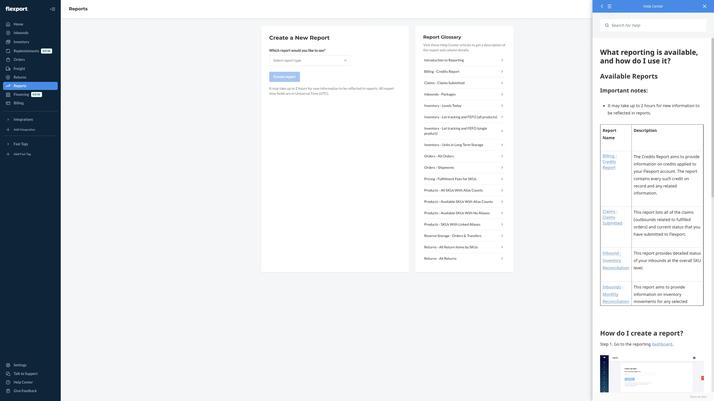 Task type: describe. For each thing, give the bounding box(es) containing it.
counts for products - available skus with alias counts
[[482, 200, 493, 204]]

- for billing - credits report
[[435, 69, 436, 74]]

add integration
[[14, 128, 35, 132]]

give feedback
[[14, 389, 37, 394]]

tracking for (all
[[448, 115, 460, 119]]

add for add fast tag
[[14, 152, 19, 156]]

claims - claims submitted button
[[423, 77, 506, 89]]

billing for billing
[[14, 101, 24, 105]]

returns for returns
[[14, 75, 26, 79]]

with for products - all skus with alias counts
[[455, 188, 463, 193]]

inventory - lot tracking and fefo (all products)
[[424, 115, 497, 119]]

fields
[[277, 91, 285, 96]]

- for returns - all returns
[[437, 257, 439, 261]]

products - available skus with alias counts
[[424, 200, 493, 204]]

you
[[302, 48, 308, 53]]

new for replenishments
[[43, 49, 51, 53]]

give
[[14, 389, 21, 394]]

(all
[[477, 115, 482, 119]]

products - skus with linked aliases button
[[423, 219, 506, 231]]

billing link
[[3, 99, 58, 107]]

inventory for inventory
[[14, 40, 29, 44]]

2 vertical spatial help
[[14, 381, 21, 385]]

reports.
[[366, 86, 378, 91]]

billing - credits report button
[[423, 66, 506, 77]]

no
[[473, 211, 478, 215]]

description
[[484, 43, 502, 47]]

would
[[291, 48, 301, 53]]

- up returns - all return items by skus
[[450, 234, 451, 238]]

elevio by dixa
[[690, 396, 707, 399]]

glossary
[[441, 34, 461, 40]]

orders inside reserve storage - orders & transfers button
[[452, 234, 463, 238]]

returns link
[[3, 73, 58, 82]]

inventory - lot tracking and fefo (all products) button
[[423, 112, 506, 123]]

billing for billing - credits report
[[424, 69, 434, 74]]

take
[[279, 86, 286, 91]]

add for add integration
[[14, 128, 19, 132]]

inventory - levels today button
[[423, 100, 506, 112]]

inbounds - packages button
[[423, 89, 506, 100]]

inventory - units in long term storage
[[424, 143, 483, 147]]

create a new report
[[269, 34, 330, 41]]

for inside it may take up to 2 hours for new information to be reflected in reports. all report time fields are in universal time (utc).
[[308, 86, 312, 91]]

settings link
[[3, 362, 58, 370]]

introduction
[[424, 58, 444, 62]]

give feedback button
[[3, 388, 58, 396]]

like
[[308, 48, 314, 53]]

1 horizontal spatial reports link
[[69, 6, 88, 12]]

report for create report
[[285, 75, 296, 79]]

details.
[[458, 48, 469, 52]]

get
[[476, 43, 481, 47]]

and for inventory - lot tracking and fefo (all products)
[[461, 115, 467, 119]]

- for products - available skus with no aliases
[[439, 211, 440, 215]]

inventory for inventory - lot tracking and fefo (single product)
[[424, 126, 439, 131]]

information
[[320, 86, 339, 91]]

skus inside button
[[456, 200, 464, 204]]

returns - all return items by skus button
[[423, 242, 506, 253]]

all for returns - all return items by skus
[[439, 245, 443, 250]]

- for inbounds - packages
[[439, 92, 441, 96]]

0 vertical spatial storage
[[471, 143, 483, 147]]

orders - shipments button
[[423, 162, 506, 174]]

available for products - available skus with no aliases
[[441, 211, 455, 215]]

skus down products - available skus with alias counts
[[456, 211, 464, 215]]

orders for orders
[[14, 57, 25, 62]]

pricing - fulfillment fees for skus
[[424, 177, 477, 181]]

orders for orders - shipments
[[424, 166, 435, 170]]

help center link
[[3, 379, 58, 387]]

all for orders - all orders
[[438, 154, 442, 158]]

and for inventory - lot tracking and fefo (single product)
[[461, 126, 467, 131]]

long
[[455, 143, 462, 147]]

to right talk at the bottom left of page
[[21, 372, 24, 376]]

products - available skus with alias counts button
[[423, 196, 506, 208]]

report for billing - credits report
[[449, 69, 460, 74]]

products for products - skus with linked aliases
[[424, 223, 438, 227]]

visit
[[423, 43, 430, 47]]

products for products - available skus with no aliases
[[424, 211, 438, 215]]

elevio by dixa link
[[600, 396, 707, 399]]

fast tags
[[14, 142, 28, 146]]

units
[[442, 143, 450, 147]]

settings
[[14, 364, 27, 368]]

levels
[[442, 104, 452, 108]]

2 vertical spatial center
[[22, 381, 33, 385]]

- for inventory - lot tracking and fefo (all products)
[[440, 115, 441, 119]]

submitted
[[448, 81, 465, 85]]

replenishments
[[14, 49, 39, 53]]

skus inside "button"
[[468, 177, 477, 181]]

skus down pricing - fulfillment fees for skus
[[446, 188, 454, 193]]

talk to support button
[[3, 370, 58, 378]]

report glossary
[[423, 34, 461, 40]]

- for inventory - levels today
[[440, 104, 441, 108]]

integrations button
[[3, 116, 58, 124]]

2
[[295, 86, 298, 91]]

products - all skus with alias counts
[[424, 188, 483, 193]]

integrations
[[14, 117, 33, 122]]

alias for products - all skus with alias counts
[[463, 188, 471, 193]]

items
[[456, 245, 464, 250]]

which report would you like to see?
[[269, 48, 325, 53]]

type
[[294, 58, 301, 63]]

returns - all returns button
[[423, 253, 506, 265]]

claims - claims submitted
[[424, 81, 465, 85]]

be
[[343, 86, 347, 91]]

visit these help center articles to get a description of the report and column details.
[[423, 43, 505, 52]]

with for products - available skus with alias counts
[[465, 200, 473, 204]]

to right like
[[315, 48, 318, 53]]

report for which report would you like to see?
[[280, 48, 290, 53]]

products - available skus with no aliases
[[424, 211, 490, 215]]

introduction to reporting button
[[423, 55, 506, 66]]

1 vertical spatial reports
[[14, 84, 26, 88]]

inbounds for inbounds
[[14, 31, 28, 35]]

a inside the 'visit these help center articles to get a description of the report and column details.'
[[482, 43, 483, 47]]

close navigation image
[[50, 6, 56, 12]]

skus up "reserve storage - orders & transfers"
[[441, 223, 449, 227]]

- for products - all skus with alias counts
[[439, 188, 440, 193]]

counts for products - all skus with alias counts
[[472, 188, 483, 193]]

lot for inventory - lot tracking and fefo (single product)
[[442, 126, 447, 131]]

dixa
[[701, 396, 707, 399]]

1 claims from the left
[[424, 81, 435, 85]]

new for financing
[[33, 93, 41, 97]]

add integration link
[[3, 126, 58, 134]]

it
[[269, 86, 272, 91]]

product)
[[424, 131, 438, 136]]

up
[[287, 86, 291, 91]]

with for products - available skus with no aliases
[[465, 211, 473, 215]]

add fast tag
[[14, 152, 31, 156]]

freight link
[[3, 65, 58, 73]]

tag
[[26, 152, 31, 156]]

select report type
[[274, 58, 301, 63]]

products - available skus with no aliases button
[[423, 208, 506, 219]]

help inside the 'visit these help center articles to get a description of the report and column details.'
[[440, 43, 448, 47]]

- for products - available skus with alias counts
[[439, 200, 440, 204]]

billing - credits report
[[424, 69, 460, 74]]

1 horizontal spatial in
[[363, 86, 365, 91]]



Task type: locate. For each thing, give the bounding box(es) containing it.
aliases right no
[[479, 211, 490, 215]]

1 vertical spatial storage
[[438, 234, 450, 238]]

report right reports. on the right top
[[384, 86, 394, 91]]

1 vertical spatial add
[[14, 152, 19, 156]]

with
[[455, 188, 463, 193], [465, 200, 473, 204], [465, 211, 473, 215], [450, 223, 458, 227]]

reserve storage - orders & transfers
[[424, 234, 482, 238]]

billing down financing at the top left of page
[[14, 101, 24, 105]]

- for claims - claims submitted
[[435, 81, 437, 85]]

create up 'which'
[[269, 34, 288, 41]]

report inside the billing - credits report button
[[449, 69, 460, 74]]

new inside it may take up to 2 hours for new information to be reflected in reports. all report time fields are in universal time (utc).
[[313, 86, 320, 91]]

- left return
[[437, 245, 439, 250]]

packages
[[441, 92, 456, 96]]

products - skus with linked aliases
[[424, 223, 480, 227]]

fast
[[14, 142, 20, 146], [20, 152, 26, 156]]

1 vertical spatial fefo
[[467, 126, 476, 131]]

inbounds for inbounds - packages
[[424, 92, 439, 96]]

fast left tags
[[14, 142, 20, 146]]

support
[[25, 372, 38, 376]]

home
[[14, 22, 23, 26]]

inbounds
[[14, 31, 28, 35], [424, 92, 439, 96]]

skus inside 'button'
[[469, 245, 478, 250]]

all inside 'button'
[[439, 245, 443, 250]]

1 vertical spatial counts
[[482, 200, 493, 204]]

by right items
[[465, 245, 469, 250]]

and left "column"
[[440, 48, 445, 52]]

all inside it may take up to 2 hours for new information to be reflected in reports. all report time fields are in universal time (utc).
[[379, 86, 383, 91]]

available for products - available skus with alias counts
[[441, 200, 455, 204]]

to left be
[[339, 86, 343, 91]]

report inside the 'visit these help center articles to get a description of the report and column details.'
[[429, 48, 439, 52]]

0 horizontal spatial for
[[308, 86, 312, 91]]

2 horizontal spatial new
[[313, 86, 320, 91]]

elevio
[[690, 396, 697, 399]]

- inside inventory - lot tracking and fefo (single product)
[[440, 126, 441, 131]]

0 horizontal spatial by
[[465, 245, 469, 250]]

2 add from the top
[[14, 152, 19, 156]]

all down returns - all return items by skus
[[439, 257, 443, 261]]

0 vertical spatial help
[[643, 4, 651, 9]]

lot down inventory - levels today
[[442, 115, 447, 119]]

products for products - available skus with alias counts
[[424, 200, 438, 204]]

with down fees
[[455, 188, 463, 193]]

0 vertical spatial lot
[[442, 115, 447, 119]]

skus down 'transfers'
[[469, 245, 478, 250]]

all up orders - shipments on the right top of the page
[[438, 154, 442, 158]]

2 horizontal spatial report
[[449, 69, 460, 74]]

fast inside dropdown button
[[14, 142, 20, 146]]

returns - all return items by skus
[[424, 245, 478, 250]]

create inside button
[[274, 75, 284, 79]]

- up orders - shipments on the right top of the page
[[436, 154, 437, 158]]

orders up pricing in the right top of the page
[[424, 166, 435, 170]]

all down fulfillment in the right top of the page
[[441, 188, 445, 193]]

- inside 'button'
[[437, 245, 439, 250]]

0 vertical spatial fast
[[14, 142, 20, 146]]

1 horizontal spatial report
[[423, 34, 440, 40]]

1 horizontal spatial billing
[[424, 69, 434, 74]]

1 vertical spatial a
[[482, 43, 483, 47]]

fefo left (all
[[467, 115, 476, 119]]

inventory for inventory - levels today
[[424, 104, 439, 108]]

billing inside button
[[424, 69, 434, 74]]

inventory for inventory - units in long term storage
[[424, 143, 439, 147]]

in inside button
[[451, 143, 454, 147]]

claims down credits
[[437, 81, 448, 85]]

orders inside orders link
[[14, 57, 25, 62]]

report up see?
[[310, 34, 330, 41]]

2 horizontal spatial help
[[643, 4, 651, 9]]

report for select report type
[[284, 58, 294, 63]]

inventory down product)
[[424, 143, 439, 147]]

orders down the units
[[443, 154, 454, 158]]

0 vertical spatial reports link
[[69, 6, 88, 12]]

all right reports. on the right top
[[379, 86, 383, 91]]

see?
[[319, 48, 325, 53]]

(utc).
[[319, 91, 329, 96]]

1 vertical spatial tracking
[[448, 126, 460, 131]]

may
[[272, 86, 279, 91]]

and inside the 'visit these help center articles to get a description of the report and column details.'
[[440, 48, 445, 52]]

and down the inventory - levels today button
[[461, 115, 467, 119]]

0 vertical spatial counts
[[472, 188, 483, 193]]

return
[[444, 245, 455, 250]]

inventory
[[14, 40, 29, 44], [424, 104, 439, 108], [424, 115, 439, 119], [424, 126, 439, 131], [424, 143, 439, 147]]

help down report glossary
[[440, 43, 448, 47]]

- for pricing - fulfillment fees for skus
[[436, 177, 437, 181]]

alias up no
[[473, 200, 481, 204]]

fast inside 'link'
[[20, 152, 26, 156]]

tracking for (single
[[448, 126, 460, 131]]

0 vertical spatial new
[[43, 49, 51, 53]]

- up 'products - skus with linked aliases'
[[439, 211, 440, 215]]

products for products - all skus with alias counts
[[424, 188, 438, 193]]

create for create a new report
[[269, 34, 288, 41]]

center up the search search field
[[652, 4, 663, 9]]

pricing - fulfillment fees for skus button
[[423, 174, 506, 185]]

- down the "products - all skus with alias counts"
[[439, 200, 440, 204]]

alias for products - available skus with alias counts
[[473, 200, 481, 204]]

2 horizontal spatial center
[[652, 4, 663, 9]]

1 horizontal spatial a
[[482, 43, 483, 47]]

create report
[[274, 75, 296, 79]]

lot up the units
[[442, 126, 447, 131]]

aliases right linked
[[469, 223, 480, 227]]

inventory - lot tracking and fefo (single product) button
[[423, 123, 506, 139]]

1 vertical spatial lot
[[442, 126, 447, 131]]

counts inside button
[[482, 200, 493, 204]]

0 vertical spatial center
[[652, 4, 663, 9]]

1 horizontal spatial storage
[[471, 143, 483, 147]]

credits
[[437, 69, 448, 74]]

1 horizontal spatial claims
[[437, 81, 448, 85]]

inbounds link
[[3, 29, 58, 37]]

report
[[310, 34, 330, 41], [423, 34, 440, 40], [449, 69, 460, 74]]

skus up products - available skus with no aliases
[[456, 200, 464, 204]]

- for orders - all orders
[[436, 154, 437, 158]]

fefo for (all
[[467, 115, 476, 119]]

lot inside inventory - lot tracking and fefo (all products) button
[[442, 115, 447, 119]]

for right fees
[[463, 177, 467, 181]]

tracking down inventory - lot tracking and fefo (all products)
[[448, 126, 460, 131]]

2 horizontal spatial in
[[451, 143, 454, 147]]

fefo inside inventory - lot tracking and fefo (single product)
[[467, 126, 476, 131]]

0 vertical spatial tracking
[[448, 115, 460, 119]]

inbounds up inventory - levels today
[[424, 92, 439, 96]]

- right pricing in the right top of the page
[[436, 177, 437, 181]]

report up these
[[423, 34, 440, 40]]

talk
[[14, 372, 20, 376]]

alias
[[463, 188, 471, 193], [473, 200, 481, 204]]

help
[[643, 4, 651, 9], [440, 43, 448, 47], [14, 381, 21, 385]]

0 vertical spatial for
[[308, 86, 312, 91]]

report inside create report button
[[285, 75, 296, 79]]

report inside it may take up to 2 hours for new information to be reflected in reports. all report time fields are in universal time (utc).
[[384, 86, 394, 91]]

(single
[[477, 126, 487, 131]]

inventory inside "link"
[[14, 40, 29, 44]]

for inside "button"
[[463, 177, 467, 181]]

available down the "products - all skus with alias counts"
[[441, 200, 455, 204]]

0 vertical spatial alias
[[463, 188, 471, 193]]

orders link
[[3, 56, 58, 64]]

claims up inbounds - packages
[[424, 81, 435, 85]]

orders inside orders - shipments button
[[424, 166, 435, 170]]

0 horizontal spatial help center
[[14, 381, 33, 385]]

2 vertical spatial and
[[461, 126, 467, 131]]

lot inside inventory - lot tracking and fefo (single product)
[[442, 126, 447, 131]]

- for inventory - units in long term storage
[[440, 143, 441, 147]]

reserve
[[424, 234, 437, 238]]

shipments
[[438, 166, 454, 170]]

it may take up to 2 hours for new information to be reflected in reports. all report time fields are in universal time (utc).
[[269, 86, 394, 96]]

freight
[[14, 67, 25, 71]]

0 horizontal spatial new
[[33, 93, 41, 97]]

1 products from the top
[[424, 188, 438, 193]]

2 lot from the top
[[442, 126, 447, 131]]

0 horizontal spatial report
[[310, 34, 330, 41]]

0 horizontal spatial center
[[22, 381, 33, 385]]

in right "are"
[[292, 91, 295, 96]]

all for returns - all returns
[[439, 257, 443, 261]]

center down talk to support in the left of the page
[[22, 381, 33, 385]]

0 horizontal spatial claims
[[424, 81, 435, 85]]

0 horizontal spatial a
[[290, 34, 293, 41]]

1 vertical spatial available
[[441, 211, 455, 215]]

reserve storage - orders & transfers button
[[423, 231, 506, 242]]

1 vertical spatial for
[[463, 177, 467, 181]]

returns
[[14, 75, 26, 79], [424, 245, 437, 250], [424, 257, 437, 261], [444, 257, 456, 261]]

orders
[[14, 57, 25, 62], [424, 154, 435, 158], [443, 154, 454, 158], [424, 166, 435, 170], [452, 234, 463, 238]]

1 horizontal spatial help
[[440, 43, 448, 47]]

returns inside 'button'
[[424, 245, 437, 250]]

center inside the 'visit these help center articles to get a description of the report and column details.'
[[448, 43, 459, 47]]

inventory - levels today
[[424, 104, 462, 108]]

0 horizontal spatial reports
[[14, 84, 26, 88]]

claims
[[424, 81, 435, 85], [437, 81, 448, 85]]

0 vertical spatial inbounds
[[14, 31, 28, 35]]

0 vertical spatial and
[[440, 48, 445, 52]]

1 vertical spatial new
[[313, 86, 320, 91]]

to left the reporting
[[444, 58, 448, 62]]

to left get
[[472, 43, 475, 47]]

to left 2
[[291, 86, 295, 91]]

1 add from the top
[[14, 128, 19, 132]]

inventory up product)
[[424, 126, 439, 131]]

alias down pricing - fulfillment fees for skus "button"
[[463, 188, 471, 193]]

flexport logo image
[[6, 7, 28, 12]]

home link
[[3, 20, 58, 28]]

0 horizontal spatial in
[[292, 91, 295, 96]]

lot for inventory - lot tracking and fefo (all products)
[[442, 115, 447, 119]]

inbounds - packages
[[424, 92, 456, 96]]

orders - shipments
[[424, 166, 454, 170]]

- for products - skus with linked aliases
[[439, 223, 440, 227]]

report up the up
[[285, 75, 296, 79]]

financing
[[14, 92, 29, 97]]

0 horizontal spatial storage
[[438, 234, 450, 238]]

to inside the 'visit these help center articles to get a description of the report and column details.'
[[472, 43, 475, 47]]

&
[[464, 234, 466, 238]]

1 available from the top
[[441, 200, 455, 204]]

-
[[435, 69, 436, 74], [435, 81, 437, 85], [439, 92, 441, 96], [440, 104, 441, 108], [440, 115, 441, 119], [440, 126, 441, 131], [440, 143, 441, 147], [436, 154, 437, 158], [436, 166, 437, 170], [436, 177, 437, 181], [439, 188, 440, 193], [439, 200, 440, 204], [439, 211, 440, 215], [439, 223, 440, 227], [450, 234, 451, 238], [437, 245, 439, 250], [437, 257, 439, 261]]

by inside 'button'
[[465, 245, 469, 250]]

0 vertical spatial add
[[14, 128, 19, 132]]

1 fefo from the top
[[467, 115, 476, 119]]

returns - all returns
[[424, 257, 456, 261]]

orders left &
[[452, 234, 463, 238]]

billing
[[424, 69, 434, 74], [14, 101, 24, 105]]

new up billing link on the top of page
[[33, 93, 41, 97]]

skus
[[468, 177, 477, 181], [446, 188, 454, 193], [456, 200, 464, 204], [456, 211, 464, 215], [441, 223, 449, 227], [469, 245, 478, 250]]

0 vertical spatial fefo
[[467, 115, 476, 119]]

by
[[465, 245, 469, 250], [698, 396, 701, 399]]

inventory up replenishments
[[14, 40, 29, 44]]

talk to support
[[14, 372, 38, 376]]

help up give
[[14, 381, 21, 385]]

by left dixa
[[698, 396, 701, 399]]

fulfillment
[[438, 177, 454, 181]]

1 vertical spatial alias
[[473, 200, 481, 204]]

0 horizontal spatial inbounds
[[14, 31, 28, 35]]

new up time
[[313, 86, 320, 91]]

in left reports. on the right top
[[363, 86, 365, 91]]

add left integration at the left top of the page
[[14, 128, 19, 132]]

storage right term
[[471, 143, 483, 147]]

skus down orders - shipments button
[[468, 177, 477, 181]]

1 vertical spatial create
[[274, 75, 284, 79]]

fast left tag
[[20, 152, 26, 156]]

create up may
[[274, 75, 284, 79]]

and down inventory - lot tracking and fefo (all products) button
[[461, 126, 467, 131]]

lot
[[442, 115, 447, 119], [442, 126, 447, 131]]

orders - all orders button
[[423, 151, 506, 162]]

all for products - all skus with alias counts
[[441, 188, 445, 193]]

these
[[431, 43, 440, 47]]

help up the search search field
[[643, 4, 651, 9]]

inventory for inventory - lot tracking and fefo (all products)
[[424, 115, 439, 119]]

1 tracking from the top
[[448, 115, 460, 119]]

with down products - all skus with alias counts button
[[465, 200, 473, 204]]

- for orders - shipments
[[436, 166, 437, 170]]

with left no
[[465, 211, 473, 215]]

reporting
[[448, 58, 464, 62]]

add down fast tags
[[14, 152, 19, 156]]

create for create report
[[274, 75, 284, 79]]

tracking down today
[[448, 115, 460, 119]]

add inside 'link'
[[14, 152, 19, 156]]

0 vertical spatial create
[[269, 34, 288, 41]]

inbounds inside button
[[424, 92, 439, 96]]

help center up the search search field
[[643, 4, 663, 9]]

inventory - units in long term storage button
[[423, 139, 506, 151]]

- for inventory - lot tracking and fefo (single product)
[[440, 126, 441, 131]]

articles
[[460, 43, 471, 47]]

- down inventory - levels today
[[440, 115, 441, 119]]

1 horizontal spatial help center
[[643, 4, 663, 9]]

fefo
[[467, 115, 476, 119], [467, 126, 476, 131]]

report left 'type'
[[284, 58, 294, 63]]

4 products from the top
[[424, 223, 438, 227]]

- inside button
[[436, 166, 437, 170]]

available inside button
[[441, 200, 455, 204]]

available inside button
[[441, 211, 455, 215]]

counts inside button
[[472, 188, 483, 193]]

inbounds down home
[[14, 31, 28, 35]]

3 products from the top
[[424, 211, 438, 215]]

1 vertical spatial help
[[440, 43, 448, 47]]

1 horizontal spatial alias
[[473, 200, 481, 204]]

aliases
[[479, 211, 490, 215], [469, 223, 480, 227]]

billing down introduction
[[424, 69, 434, 74]]

center
[[652, 4, 663, 9], [448, 43, 459, 47], [22, 381, 33, 385]]

2 tracking from the top
[[448, 126, 460, 131]]

2 available from the top
[[441, 211, 455, 215]]

products inside button
[[424, 200, 438, 204]]

1 lot from the top
[[442, 115, 447, 119]]

- left credits
[[435, 69, 436, 74]]

a left new
[[290, 34, 293, 41]]

1 horizontal spatial reports
[[69, 6, 88, 12]]

1 vertical spatial in
[[292, 91, 295, 96]]

1 horizontal spatial inbounds
[[424, 92, 439, 96]]

1 vertical spatial center
[[448, 43, 459, 47]]

report for create a new report
[[310, 34, 330, 41]]

- left the units
[[440, 143, 441, 147]]

- inside "button"
[[436, 177, 437, 181]]

0 vertical spatial reports
[[69, 6, 88, 12]]

report down these
[[429, 48, 439, 52]]

0 horizontal spatial reports link
[[3, 82, 58, 90]]

returns for returns - all return items by skus
[[424, 245, 437, 250]]

0 vertical spatial a
[[290, 34, 293, 41]]

inventory down inbounds - packages
[[424, 104, 439, 108]]

with inside button
[[465, 200, 473, 204]]

2 claims from the left
[[437, 81, 448, 85]]

2 vertical spatial new
[[33, 93, 41, 97]]

report
[[429, 48, 439, 52], [280, 48, 290, 53], [284, 58, 294, 63], [285, 75, 296, 79], [384, 86, 394, 91]]

for up time
[[308, 86, 312, 91]]

products
[[424, 188, 438, 193], [424, 200, 438, 204], [424, 211, 438, 215], [424, 223, 438, 227]]

and inside inventory - lot tracking and fefo (single product)
[[461, 126, 467, 131]]

0 vertical spatial available
[[441, 200, 455, 204]]

- up inventory - units in long term storage at right top
[[440, 126, 441, 131]]

2 products from the top
[[424, 200, 438, 204]]

tracking inside inventory - lot tracking and fefo (single product)
[[448, 126, 460, 131]]

1 vertical spatial aliases
[[469, 223, 480, 227]]

all left return
[[439, 245, 443, 250]]

0 vertical spatial by
[[465, 245, 469, 250]]

time
[[311, 91, 318, 96]]

1 vertical spatial reports link
[[3, 82, 58, 90]]

1 vertical spatial inbounds
[[424, 92, 439, 96]]

1 horizontal spatial center
[[448, 43, 459, 47]]

1 vertical spatial fast
[[20, 152, 26, 156]]

- down fulfillment in the right top of the page
[[439, 188, 440, 193]]

1 horizontal spatial for
[[463, 177, 467, 181]]

alias inside button
[[473, 200, 481, 204]]

transfers
[[467, 234, 482, 238]]

0 vertical spatial billing
[[424, 69, 434, 74]]

fefo left (single
[[467, 126, 476, 131]]

storage
[[471, 143, 483, 147], [438, 234, 450, 238]]

- left shipments
[[436, 166, 437, 170]]

1 vertical spatial help center
[[14, 381, 33, 385]]

center up "column"
[[448, 43, 459, 47]]

reflected
[[348, 86, 362, 91]]

inventory inside inventory - lot tracking and fefo (single product)
[[424, 126, 439, 131]]

- left the packages
[[439, 92, 441, 96]]

orders for orders - all orders
[[424, 154, 435, 158]]

- up "reserve storage - orders & transfers"
[[439, 223, 440, 227]]

report down the reporting
[[449, 69, 460, 74]]

1 vertical spatial billing
[[14, 101, 24, 105]]

new
[[295, 34, 308, 41]]

0 horizontal spatial help
[[14, 381, 21, 385]]

0 vertical spatial aliases
[[479, 211, 490, 215]]

storage up return
[[438, 234, 450, 238]]

returns for returns - all returns
[[424, 257, 437, 261]]

0 horizontal spatial alias
[[463, 188, 471, 193]]

fefo for (single
[[467, 126, 476, 131]]

- up inbounds - packages
[[435, 81, 437, 85]]

1 horizontal spatial by
[[698, 396, 701, 399]]

0 vertical spatial help center
[[643, 4, 663, 9]]

inventory down inventory - levels today
[[424, 115, 439, 119]]

0 horizontal spatial billing
[[14, 101, 24, 105]]

select
[[274, 58, 283, 63]]

Search search field
[[609, 19, 707, 32]]

pricing
[[424, 177, 435, 181]]

2 vertical spatial in
[[451, 143, 454, 147]]

1 vertical spatial by
[[698, 396, 701, 399]]

help center up give feedback
[[14, 381, 33, 385]]

tracking
[[448, 115, 460, 119], [448, 126, 460, 131]]

orders up freight
[[14, 57, 25, 62]]

fast tags button
[[3, 140, 58, 148]]

alias inside button
[[463, 188, 471, 193]]

report up select report type
[[280, 48, 290, 53]]

1 vertical spatial and
[[461, 115, 467, 119]]

with left linked
[[450, 223, 458, 227]]

in left long
[[451, 143, 454, 147]]

0 vertical spatial in
[[363, 86, 365, 91]]

a right get
[[482, 43, 483, 47]]

2 fefo from the top
[[467, 126, 476, 131]]

- for returns - all return items by skus
[[437, 245, 439, 250]]

1 horizontal spatial new
[[43, 49, 51, 53]]



Task type: vqa. For each thing, say whether or not it's contained in the screenshot.
BigCommerce
no



